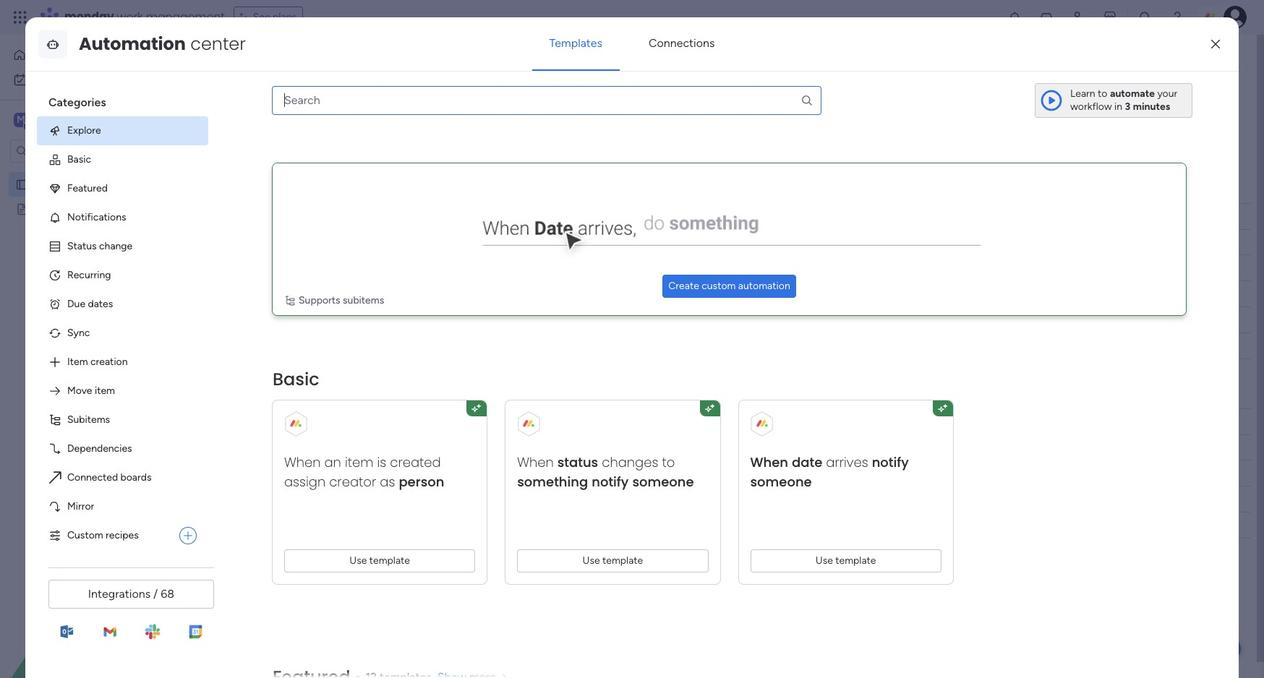 Task type: vqa. For each thing, say whether or not it's contained in the screenshot.
seat / month related to $12
no



Task type: describe. For each thing, give the bounding box(es) containing it.
automate button
[[1122, 101, 1199, 124]]

workspace image
[[14, 112, 28, 128]]

item inside when an item is created assign creator as
[[345, 453, 373, 471]]

proposal
[[318, 468, 357, 480]]

workspace
[[61, 113, 119, 127]]

7
[[685, 262, 690, 273]]

monday marketplace image
[[1103, 10, 1117, 25]]

started
[[572, 467, 606, 479]]

categories heading
[[37, 83, 208, 116]]

monday work management
[[64, 9, 225, 25]]

to inside when status changes   to something notify someone
[[662, 453, 675, 471]]

created
[[390, 453, 441, 471]]

lottie animation image
[[0, 532, 184, 678]]

search everything image
[[1138, 10, 1153, 25]]

date inside when date arrives notify someone use template
[[792, 453, 822, 471]]

My first board field
[[216, 46, 379, 78]]

monday
[[64, 9, 114, 25]]

column information image
[[709, 211, 720, 222]]

mar for mar 6
[[666, 237, 682, 248]]

template inside when date arrives notify someone use template
[[835, 555, 876, 567]]

workflow
[[1070, 100, 1112, 113]]

notifications option
[[37, 203, 208, 232]]

add view image
[[371, 107, 377, 118]]

connected boards option
[[37, 463, 208, 492]]

person
[[399, 473, 444, 491]]

minutes
[[1133, 100, 1170, 113]]

3 use template button from the left
[[750, 549, 941, 573]]

3
[[1125, 100, 1131, 113]]

my up meeting
[[34, 178, 48, 190]]

update feed image
[[1039, 10, 1054, 25]]

select product image
[[13, 10, 27, 25]]

creator
[[329, 473, 376, 491]]

collect data
[[273, 289, 328, 301]]

notifications image
[[1007, 10, 1022, 25]]

status for status change
[[67, 240, 97, 252]]

something
[[517, 473, 588, 491]]

see for see more
[[659, 80, 677, 92]]

0 vertical spatial assign
[[351, 80, 381, 93]]

sync
[[67, 327, 90, 339]]

create custom automation
[[668, 280, 790, 292]]

center
[[190, 32, 246, 56]]

0 vertical spatial first
[[259, 46, 300, 78]]

week for this week
[[279, 179, 313, 197]]

in
[[1114, 100, 1122, 113]]

add
[[247, 570, 266, 582]]

see plans
[[253, 11, 297, 23]]

change
[[99, 240, 133, 252]]

create custom automation button
[[663, 275, 796, 298]]

This week field
[[245, 179, 317, 198]]

your workflow in
[[1070, 87, 1177, 113]]

set
[[273, 236, 289, 249]]

use template button for when
[[517, 549, 708, 573]]

project
[[616, 80, 648, 93]]

board inside list box
[[71, 178, 97, 190]]

due dates
[[67, 298, 113, 310]]

2 owner field from the top
[[476, 414, 514, 430]]

connected
[[67, 471, 118, 484]]

supports
[[299, 294, 340, 307]]

dates
[[88, 298, 113, 310]]

home
[[32, 48, 59, 61]]

integrate
[[1001, 106, 1042, 119]]

research
[[273, 468, 315, 480]]

1 horizontal spatial my first board
[[220, 46, 375, 78]]

calendar
[[311, 106, 352, 119]]

home option
[[9, 43, 176, 67]]

basic inside option
[[67, 153, 91, 165]]

use for status
[[582, 555, 600, 567]]

collect
[[273, 289, 306, 301]]

integrations
[[88, 587, 151, 601]]

tasks
[[306, 262, 329, 275]]

meeting
[[339, 236, 377, 249]]

set
[[421, 80, 436, 93]]

0 horizontal spatial first
[[50, 178, 68, 190]]

status for status
[[565, 210, 594, 222]]

featured
[[67, 182, 108, 194]]

see plans button
[[233, 7, 303, 28]]

stands.
[[651, 80, 683, 93]]

keep
[[501, 80, 522, 93]]

1 vertical spatial basic
[[273, 367, 319, 391]]

list box containing my first board
[[0, 169, 184, 416]]

see more
[[659, 80, 703, 92]]

sync option
[[37, 319, 208, 348]]

group
[[290, 570, 317, 582]]

categories list box
[[37, 83, 220, 550]]

when status changes   to something notify someone
[[517, 453, 694, 491]]

is
[[377, 453, 386, 471]]

use template for status
[[582, 555, 643, 567]]

poster
[[307, 442, 336, 454]]

learn
[[1070, 87, 1095, 100]]

assign tasks
[[273, 262, 329, 275]]

recurring option
[[37, 261, 208, 290]]

0 horizontal spatial assign
[[273, 262, 304, 275]]

where
[[562, 80, 590, 93]]

due date field for column information image
[[654, 209, 702, 225]]

integrations / 68 button
[[48, 580, 214, 609]]

my work option
[[9, 68, 176, 91]]

add new group
[[247, 570, 317, 582]]

use template button for when an item is created assign creator as
[[284, 549, 475, 573]]

work for my
[[50, 73, 72, 85]]

search image
[[800, 94, 813, 107]]

integrate button
[[976, 98, 1116, 128]]

Search in workspace field
[[30, 143, 121, 159]]

Search for a column type search field
[[272, 86, 821, 115]]

my up manage
[[220, 46, 253, 78]]

when date arrives notify someone use template
[[750, 453, 909, 567]]

mar for mar 8
[[666, 289, 682, 299]]

column information image for next week
[[709, 416, 720, 428]]

mar 8
[[666, 289, 690, 299]]

v2 overdue deadline image
[[633, 235, 644, 249]]

not started
[[552, 467, 606, 479]]

weekly
[[306, 236, 337, 249]]

68
[[161, 587, 174, 601]]

Search field
[[322, 141, 365, 161]]

automation
[[79, 32, 186, 56]]

my work
[[33, 73, 72, 85]]

automation center
[[79, 32, 246, 56]]

not
[[552, 467, 569, 479]]

my first board inside list box
[[34, 178, 97, 190]]

public board image for meeting notes
[[15, 202, 29, 215]]

item creation
[[67, 356, 128, 368]]

due for due date field associated with column information image
[[657, 210, 676, 222]]

working
[[549, 236, 586, 248]]

automate
[[1148, 106, 1193, 119]]

assign
[[284, 473, 325, 491]]

automate
[[1110, 87, 1155, 100]]

management
[[146, 9, 225, 25]]

help image
[[1170, 10, 1184, 25]]

m
[[17, 114, 25, 126]]

as
[[380, 473, 395, 491]]

basic option
[[37, 145, 208, 174]]

use template for person
[[349, 555, 410, 567]]



Task type: locate. For each thing, give the bounding box(es) containing it.
1 vertical spatial create
[[273, 442, 304, 454]]

1 of from the left
[[301, 80, 311, 93]]

date up 22 on the bottom of the page
[[678, 415, 698, 428]]

due date up mar 22
[[657, 415, 698, 428]]

public board image down workspace image
[[15, 177, 29, 191]]

when for when an item is created assign creator as
[[284, 453, 321, 471]]

0 vertical spatial basic
[[67, 153, 91, 165]]

create for create poster
[[273, 442, 304, 454]]

2 someone from the left
[[750, 473, 812, 491]]

assign
[[351, 80, 381, 93], [273, 262, 304, 275]]

due dates option
[[37, 290, 208, 319]]

use inside when date arrives notify someone use template
[[815, 555, 833, 567]]

1 vertical spatial public board image
[[15, 202, 29, 215]]

my inside option
[[33, 73, 47, 85]]

template for person
[[369, 555, 410, 567]]

when an item is created assign creator as
[[284, 453, 441, 491]]

create up the research
[[273, 442, 304, 454]]

1 vertical spatial due date
[[657, 415, 698, 428]]

any
[[260, 80, 276, 93]]

1 horizontal spatial notify
[[872, 453, 909, 471]]

automation
[[738, 280, 790, 292]]

6
[[684, 237, 690, 248]]

research proposal
[[273, 468, 357, 480]]

my down home
[[33, 73, 47, 85]]

due inside due dates option
[[67, 298, 85, 310]]

0 vertical spatial notify
[[872, 453, 909, 471]]

mar for mar 22
[[664, 468, 679, 479]]

1 horizontal spatial first
[[259, 46, 300, 78]]

column information image
[[608, 211, 620, 222], [709, 416, 720, 428]]

1 horizontal spatial create
[[668, 280, 699, 292]]

template for status
[[602, 555, 643, 567]]

1 vertical spatial to
[[662, 453, 675, 471]]

manage any type of project. assign owners, set timelines and keep track of where your project stands.
[[221, 80, 683, 93]]

list box
[[0, 169, 184, 416]]

kendall parks image
[[1224, 6, 1247, 29]]

1 when from the left
[[284, 453, 321, 471]]

week inside field
[[281, 385, 316, 403]]

when for when date arrives notify someone use template
[[750, 453, 788, 471]]

0 horizontal spatial to
[[662, 453, 675, 471]]

integrations / 68
[[88, 587, 174, 601]]

see left plans
[[253, 11, 270, 23]]

2 horizontal spatial use
[[815, 555, 833, 567]]

use
[[349, 555, 367, 567], [582, 555, 600, 567], [815, 555, 833, 567]]

0 horizontal spatial my first board
[[34, 178, 97, 190]]

when inside when date arrives notify someone use template
[[750, 453, 788, 471]]

create down 7
[[668, 280, 699, 292]]

week for next week
[[281, 385, 316, 403]]

main for main table
[[242, 106, 263, 119]]

it
[[603, 236, 609, 248]]

1 vertical spatial see
[[659, 80, 677, 92]]

main inside button
[[242, 106, 263, 119]]

Owner field
[[476, 209, 514, 225], [476, 414, 514, 430]]

0 vertical spatial column information image
[[608, 211, 620, 222]]

1 vertical spatial status
[[67, 240, 97, 252]]

status up recurring
[[67, 240, 97, 252]]

1 horizontal spatial board
[[306, 46, 375, 78]]

create
[[668, 280, 699, 292], [273, 442, 304, 454]]

due date field up mar 22
[[654, 414, 702, 430]]

1 horizontal spatial use template button
[[517, 549, 708, 573]]

this
[[249, 179, 275, 197]]

notify inside when date arrives notify someone use template
[[872, 453, 909, 471]]

status
[[557, 453, 598, 471]]

0 horizontal spatial board
[[71, 178, 97, 190]]

2 use template from the left
[[582, 555, 643, 567]]

1 horizontal spatial assign
[[351, 80, 381, 93]]

timelines
[[438, 80, 479, 93]]

notify down changes
[[592, 473, 629, 491]]

1 horizontal spatial use template
[[582, 555, 643, 567]]

set up weekly meeting
[[273, 236, 377, 249]]

more
[[679, 80, 703, 92]]

1 horizontal spatial see
[[659, 80, 677, 92]]

notify
[[872, 453, 909, 471], [592, 473, 629, 491]]

2 template from the left
[[602, 555, 643, 567]]

due up mar 6
[[657, 210, 676, 222]]

0 vertical spatial my first board
[[220, 46, 375, 78]]

date for next week column information icon
[[678, 415, 698, 428]]

create for create custom automation
[[668, 280, 699, 292]]

1 vertical spatial due date field
[[654, 414, 702, 430]]

2 public board image from the top
[[15, 202, 29, 215]]

1 vertical spatial notify
[[592, 473, 629, 491]]

due date up mar 6
[[657, 210, 698, 222]]

project.
[[314, 80, 349, 93]]

1 vertical spatial date
[[678, 415, 698, 428]]

1 horizontal spatial work
[[117, 9, 143, 25]]

someone
[[632, 473, 694, 491], [750, 473, 812, 491]]

1 due date field from the top
[[654, 209, 702, 225]]

assign up collect
[[273, 262, 304, 275]]

explore
[[67, 124, 101, 137]]

someone inside when status changes   to something notify someone
[[632, 473, 694, 491]]

mar left 8
[[666, 289, 682, 299]]

featured option
[[37, 174, 208, 203]]

your right where
[[593, 80, 613, 93]]

work for monday
[[117, 9, 143, 25]]

2 use from the left
[[582, 555, 600, 567]]

due date field for next week column information icon
[[654, 414, 702, 430]]

use for person
[[349, 555, 367, 567]]

basic down the explore
[[67, 153, 91, 165]]

dependencies option
[[37, 435, 208, 463]]

data
[[308, 289, 328, 301]]

0 horizontal spatial main
[[33, 113, 59, 127]]

0 horizontal spatial item
[[95, 385, 115, 397]]

main left table at the left of the page
[[242, 106, 263, 119]]

week right this
[[279, 179, 313, 197]]

0 vertical spatial status
[[565, 210, 594, 222]]

new
[[268, 570, 287, 582]]

status change option
[[37, 232, 208, 261]]

1 horizontal spatial main
[[242, 106, 263, 119]]

plans
[[273, 11, 297, 23]]

0 vertical spatial date
[[678, 210, 698, 222]]

move
[[67, 385, 92, 397]]

3 minutes
[[1125, 100, 1170, 113]]

due date for due date field associated with column information image
[[657, 210, 698, 222]]

notify inside when status changes   to something notify someone
[[592, 473, 629, 491]]

/
[[153, 587, 158, 601]]

move item
[[67, 385, 115, 397]]

workspace selection element
[[14, 111, 121, 130]]

2 vertical spatial due
[[657, 415, 676, 428]]

0 horizontal spatial someone
[[632, 473, 694, 491]]

public board image left meeting
[[15, 202, 29, 215]]

manage
[[221, 80, 257, 93]]

status up "working on it"
[[565, 210, 594, 222]]

recurring
[[67, 269, 111, 281]]

first up the type
[[259, 46, 300, 78]]

2 horizontal spatial when
[[750, 453, 788, 471]]

when inside when an item is created assign creator as
[[284, 453, 321, 471]]

1 horizontal spatial item
[[345, 453, 373, 471]]

dependencies
[[67, 442, 132, 455]]

due date field up mar 6
[[654, 209, 702, 225]]

basic up create poster at the left bottom of the page
[[273, 367, 319, 391]]

add new group button
[[221, 565, 323, 588]]

0 vertical spatial create
[[668, 280, 699, 292]]

track
[[525, 80, 548, 93]]

0 horizontal spatial see
[[253, 11, 270, 23]]

0 horizontal spatial use template button
[[284, 549, 475, 573]]

mar 22
[[664, 468, 692, 479]]

item right 'move'
[[95, 385, 115, 397]]

to
[[1098, 87, 1107, 100], [662, 453, 675, 471]]

1 horizontal spatial status
[[565, 210, 594, 222]]

3 use from the left
[[815, 555, 833, 567]]

my
[[220, 46, 253, 78], [33, 73, 47, 85], [34, 178, 48, 190]]

0 vertical spatial to
[[1098, 87, 1107, 100]]

Status field
[[561, 209, 598, 225]]

lottie animation element
[[0, 532, 184, 678]]

1 use from the left
[[349, 555, 367, 567]]

home link
[[9, 43, 176, 67]]

Next week field
[[245, 385, 319, 404]]

item
[[95, 385, 115, 397], [345, 453, 373, 471]]

22
[[682, 468, 692, 479]]

1 vertical spatial my first board
[[34, 178, 97, 190]]

1 use template button from the left
[[284, 549, 475, 573]]

work
[[117, 9, 143, 25], [50, 73, 72, 85]]

working on it
[[549, 236, 609, 248]]

to left 22 on the bottom of the page
[[662, 453, 675, 471]]

work up 'automation'
[[117, 9, 143, 25]]

categories
[[48, 95, 106, 109]]

1 horizontal spatial to
[[1098, 87, 1107, 100]]

due
[[657, 210, 676, 222], [67, 298, 85, 310], [657, 415, 676, 428]]

mirror option
[[37, 492, 208, 521]]

0 horizontal spatial template
[[369, 555, 410, 567]]

my first board
[[220, 46, 375, 78], [34, 178, 97, 190]]

see inside see plans 'button'
[[253, 11, 270, 23]]

arrives
[[826, 453, 868, 471]]

board up the notes
[[71, 178, 97, 190]]

0 vertical spatial owner
[[480, 210, 510, 222]]

invite members image
[[1071, 10, 1085, 25]]

status change
[[67, 240, 133, 252]]

0 vertical spatial owner field
[[476, 209, 514, 225]]

see inside see more link
[[659, 80, 677, 92]]

0 vertical spatial public board image
[[15, 177, 29, 191]]

date left the arrives
[[792, 453, 822, 471]]

0 vertical spatial item
[[95, 385, 115, 397]]

of right the type
[[301, 80, 311, 93]]

2 due date field from the top
[[654, 414, 702, 430]]

0 horizontal spatial use
[[349, 555, 367, 567]]

due date for next week column information icon due date field
[[657, 415, 698, 428]]

mar left 22 on the bottom of the page
[[664, 468, 679, 479]]

on
[[589, 236, 600, 248]]

1 public board image from the top
[[15, 177, 29, 191]]

1 vertical spatial due
[[67, 298, 85, 310]]

1 horizontal spatial of
[[550, 80, 560, 93]]

main inside workspace selection element
[[33, 113, 59, 127]]

of right track
[[550, 80, 560, 93]]

0 vertical spatial work
[[117, 9, 143, 25]]

up
[[291, 236, 303, 249]]

owners,
[[384, 80, 419, 93]]

column information image for this week
[[608, 211, 620, 222]]

1 horizontal spatial your
[[1157, 87, 1177, 100]]

board up project.
[[306, 46, 375, 78]]

0 horizontal spatial of
[[301, 80, 311, 93]]

mirror
[[67, 500, 94, 513]]

due left dates
[[67, 298, 85, 310]]

explore option
[[37, 116, 208, 145]]

date up 6
[[678, 210, 698, 222]]

and
[[481, 80, 498, 93]]

None search field
[[272, 86, 821, 115]]

0 vertical spatial board
[[306, 46, 375, 78]]

type
[[278, 80, 299, 93]]

2 use template button from the left
[[517, 549, 708, 573]]

3 template from the left
[[835, 555, 876, 567]]

mar left 7
[[666, 262, 682, 273]]

1 someone from the left
[[632, 473, 694, 491]]

connections
[[649, 36, 715, 50]]

custom recipes option
[[37, 521, 174, 550]]

0 horizontal spatial your
[[593, 80, 613, 93]]

my first board up meeting notes
[[34, 178, 97, 190]]

1 vertical spatial assign
[[273, 262, 304, 275]]

0 vertical spatial due
[[657, 210, 676, 222]]

0 vertical spatial see
[[253, 11, 270, 23]]

item inside option
[[95, 385, 115, 397]]

2 due date from the top
[[657, 415, 698, 428]]

week inside field
[[279, 179, 313, 197]]

status inside option
[[67, 240, 97, 252]]

1 horizontal spatial someone
[[750, 473, 812, 491]]

public board image
[[15, 177, 29, 191], [15, 202, 29, 215]]

see left more
[[659, 80, 677, 92]]

2 vertical spatial date
[[792, 453, 822, 471]]

boards
[[120, 471, 151, 484]]

1 use template from the left
[[349, 555, 410, 567]]

1 horizontal spatial when
[[517, 453, 554, 471]]

status inside field
[[565, 210, 594, 222]]

main right workspace image
[[33, 113, 59, 127]]

use template button
[[284, 549, 475, 573], [517, 549, 708, 573], [750, 549, 941, 573]]

2 when from the left
[[517, 453, 554, 471]]

changes
[[602, 453, 658, 471]]

option
[[0, 171, 184, 174]]

your inside your workflow in
[[1157, 87, 1177, 100]]

1 owner field from the top
[[476, 209, 514, 225]]

1 vertical spatial week
[[281, 385, 316, 403]]

mar left 6
[[666, 237, 682, 248]]

to up workflow
[[1098, 87, 1107, 100]]

1 due date from the top
[[657, 210, 698, 222]]

0 horizontal spatial use template
[[349, 555, 410, 567]]

1 vertical spatial item
[[345, 453, 373, 471]]

2 horizontal spatial template
[[835, 555, 876, 567]]

0 vertical spatial week
[[279, 179, 313, 197]]

1 vertical spatial owner
[[480, 415, 510, 428]]

your up automate
[[1157, 87, 1177, 100]]

1 vertical spatial first
[[50, 178, 68, 190]]

1 horizontal spatial use
[[582, 555, 600, 567]]

my first board up the type
[[220, 46, 375, 78]]

due up mar 22
[[657, 415, 676, 428]]

mar 6
[[666, 237, 690, 248]]

template
[[369, 555, 410, 567], [602, 555, 643, 567], [835, 555, 876, 567]]

due for next week column information icon due date field
[[657, 415, 676, 428]]

someone inside when date arrives notify someone use template
[[750, 473, 812, 491]]

mar for mar 7
[[666, 262, 682, 273]]

2 horizontal spatial use template button
[[750, 549, 941, 573]]

work inside option
[[50, 73, 72, 85]]

move item option
[[37, 377, 208, 406]]

0 horizontal spatial create
[[273, 442, 304, 454]]

0 vertical spatial due date
[[657, 210, 698, 222]]

main table button
[[219, 101, 300, 124]]

item creation option
[[37, 348, 208, 377]]

subitems
[[67, 414, 110, 426]]

1 owner from the top
[[480, 210, 510, 222]]

0 horizontal spatial notify
[[592, 473, 629, 491]]

week right the next
[[281, 385, 316, 403]]

first up meeting
[[50, 178, 68, 190]]

0 horizontal spatial status
[[67, 240, 97, 252]]

2 owner from the top
[[480, 415, 510, 428]]

create inside button
[[668, 280, 699, 292]]

this week
[[249, 179, 313, 197]]

1 horizontal spatial template
[[602, 555, 643, 567]]

public board image for my first board
[[15, 177, 29, 191]]

3 when from the left
[[750, 453, 788, 471]]

see for see plans
[[253, 11, 270, 23]]

notify right the arrives
[[872, 453, 909, 471]]

0 horizontal spatial work
[[50, 73, 72, 85]]

next
[[249, 385, 278, 403]]

1 template from the left
[[369, 555, 410, 567]]

0 vertical spatial due date field
[[654, 209, 702, 225]]

meeting notes
[[34, 202, 102, 215]]

1 vertical spatial work
[[50, 73, 72, 85]]

0 horizontal spatial when
[[284, 453, 321, 471]]

when for when status changes   to something notify someone
[[517, 453, 554, 471]]

learn to automate
[[1070, 87, 1155, 100]]

work up the categories
[[50, 73, 72, 85]]

custom
[[702, 280, 736, 292]]

connections button
[[631, 26, 732, 61]]

connected boards
[[67, 471, 151, 484]]

1 vertical spatial owner field
[[476, 414, 514, 430]]

creation
[[90, 356, 128, 368]]

Due date field
[[654, 209, 702, 225], [654, 414, 702, 430]]

main for main workspace
[[33, 113, 59, 127]]

2 of from the left
[[550, 80, 560, 93]]

1 vertical spatial board
[[71, 178, 97, 190]]

date for column information image
[[678, 210, 698, 222]]

item up creator
[[345, 453, 373, 471]]

subitems option
[[37, 406, 208, 435]]

1 vertical spatial column information image
[[709, 416, 720, 428]]

1 horizontal spatial column information image
[[709, 416, 720, 428]]

basic
[[67, 153, 91, 165], [273, 367, 319, 391]]

0 horizontal spatial column information image
[[608, 211, 620, 222]]

main
[[242, 106, 263, 119], [33, 113, 59, 127]]

next week
[[249, 385, 316, 403]]

when inside when status changes   to something notify someone
[[517, 453, 554, 471]]

1 horizontal spatial basic
[[273, 367, 319, 391]]

assign up add view image
[[351, 80, 381, 93]]

first
[[259, 46, 300, 78], [50, 178, 68, 190]]

0 horizontal spatial basic
[[67, 153, 91, 165]]



